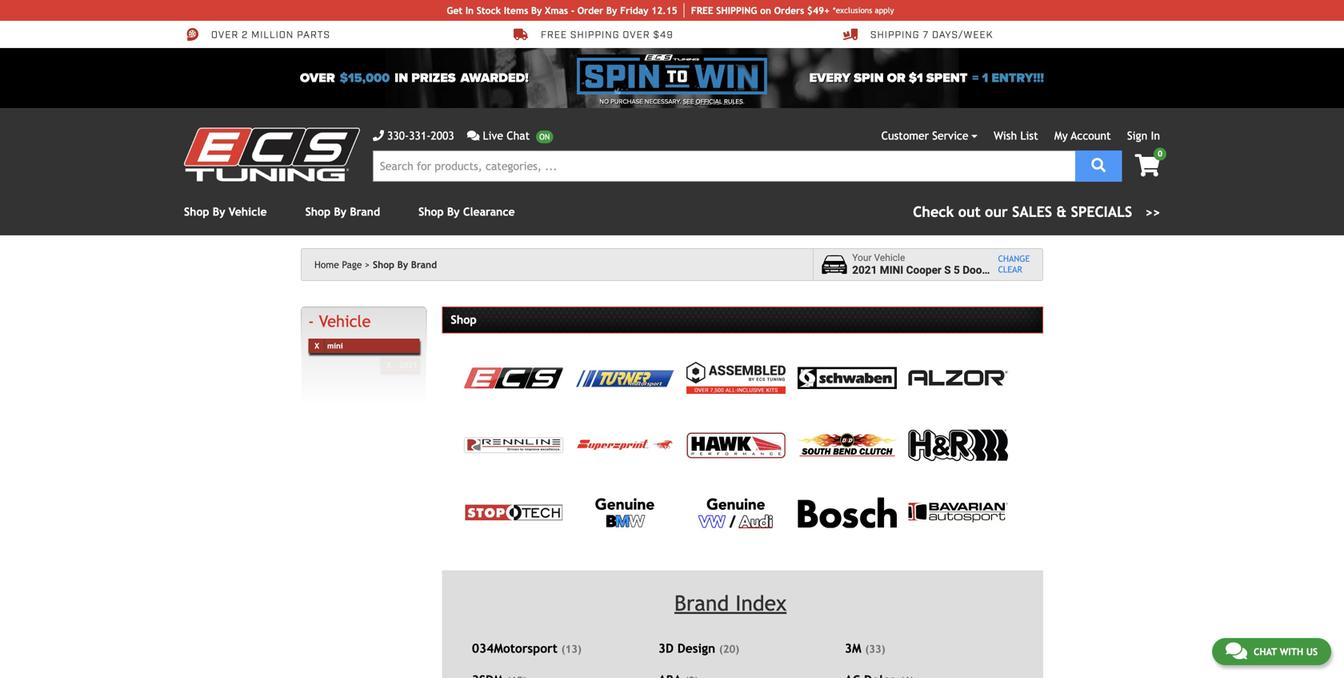 Task type: vqa. For each thing, say whether or not it's contained in the screenshot.
Lifetime
no



Task type: locate. For each thing, give the bounding box(es) containing it.
0 vertical spatial over
[[211, 29, 239, 41]]

your vehicle 2021 mini cooper s 5 door b46c
[[853, 252, 1016, 277]]

my account link
[[1055, 129, 1112, 142]]

vehicle down ecs tuning image
[[229, 205, 267, 218]]

2 vertical spatial vehicle
[[319, 312, 371, 330]]

every spin or $1 spent = 1 entry!!!
[[810, 70, 1045, 86]]

live
[[483, 129, 504, 142]]

=
[[973, 70, 979, 86]]

0 link
[[1123, 148, 1167, 178]]

hawk logo image
[[687, 432, 786, 458]]

by left xmas
[[531, 5, 542, 16]]

shop by brand up home page link
[[305, 205, 380, 218]]

orders
[[775, 5, 805, 16]]

alzor logo image
[[909, 370, 1009, 386]]

1 vertical spatial in
[[1152, 129, 1161, 142]]

over
[[623, 29, 651, 41]]

034motorsport
[[472, 641, 558, 656]]

necessary.
[[645, 98, 682, 106]]

chat right live
[[507, 129, 530, 142]]

brand
[[350, 205, 380, 218], [411, 259, 437, 270], [675, 591, 729, 616]]

(20)
[[720, 643, 740, 655]]

3m
[[845, 641, 862, 656]]

home
[[315, 259, 339, 270]]

330-
[[387, 129, 409, 142]]

order
[[578, 5, 604, 16]]

$15,000
[[340, 70, 390, 86]]

x for x 2021
[[387, 360, 391, 369]]

shipping 7 days/week
[[871, 29, 994, 41]]

1 vertical spatial 2021
[[399, 360, 417, 369]]

0 vertical spatial x
[[315, 341, 319, 350]]

0 horizontal spatial brand
[[350, 205, 380, 218]]

1 horizontal spatial vehicle
[[319, 312, 371, 330]]

supersprint logo image
[[575, 438, 675, 453]]

comments image
[[1226, 641, 1248, 660]]

0 vertical spatial chat
[[507, 129, 530, 142]]

brand up page
[[350, 205, 380, 218]]

shop by brand link
[[305, 205, 380, 218]]

*exclusions
[[833, 6, 873, 15]]

see
[[683, 98, 694, 106]]

with
[[1281, 646, 1304, 657]]

in
[[466, 5, 474, 16], [1152, 129, 1161, 142]]

3d design (20)
[[659, 641, 740, 656]]

1 vertical spatial shop by brand
[[373, 259, 437, 270]]

x 2021
[[387, 360, 417, 369]]

shop by vehicle
[[184, 205, 267, 218]]

chat
[[507, 129, 530, 142], [1254, 646, 1278, 657]]

specials
[[1072, 203, 1133, 220]]

in right get
[[466, 5, 474, 16]]

shop for shop by brand "link"
[[305, 205, 331, 218]]

rules
[[724, 98, 744, 106]]

shop by brand right page
[[373, 259, 437, 270]]

clearance
[[463, 205, 515, 218]]

sales
[[1013, 203, 1053, 220]]

brand down shop by clearance
[[411, 259, 437, 270]]

0 vertical spatial in
[[466, 5, 474, 16]]

0 horizontal spatial vehicle
[[229, 205, 267, 218]]

sales & specials
[[1013, 203, 1133, 220]]

mini
[[327, 341, 343, 350]]

by up home page link
[[334, 205, 347, 218]]

0 vertical spatial 2021
[[853, 264, 878, 277]]

1 vertical spatial vehicle
[[875, 252, 906, 263]]

shop by clearance link
[[419, 205, 515, 218]]

free ship ping on orders $49+ *exclusions apply
[[691, 5, 895, 16]]

ecs tuning 'spin to win' contest logo image
[[577, 54, 768, 94]]

live chat link
[[467, 127, 553, 144]]

1 vertical spatial brand
[[411, 259, 437, 270]]

million
[[251, 29, 294, 41]]

customer service button
[[882, 127, 978, 144]]

x
[[315, 341, 319, 350], [387, 360, 391, 369]]

shop
[[184, 205, 209, 218], [305, 205, 331, 218], [419, 205, 444, 218], [373, 259, 395, 270], [451, 313, 477, 326]]

brand up 3d design (20)
[[675, 591, 729, 616]]

034motorsport (13)
[[472, 641, 582, 656]]

1 vertical spatial chat
[[1254, 646, 1278, 657]]

1 horizontal spatial chat
[[1254, 646, 1278, 657]]

over
[[211, 29, 239, 41], [300, 70, 335, 86]]

shipping 7 days/week link
[[844, 27, 994, 42]]

(13)
[[562, 643, 582, 655]]

1
[[983, 70, 989, 86]]

get
[[447, 5, 463, 16]]

shop by brand
[[305, 205, 380, 218], [373, 259, 437, 270]]

in right sign
[[1152, 129, 1161, 142]]

by left clearance
[[447, 205, 460, 218]]

or
[[888, 70, 906, 86]]

over for over 2 million parts
[[211, 29, 239, 41]]

x for x mini
[[315, 341, 319, 350]]

ecs logo image
[[464, 367, 564, 389]]

over down parts on the left
[[300, 70, 335, 86]]

by right order
[[607, 5, 618, 16]]

friday
[[620, 5, 649, 16]]

genuine%20bmw logo image
[[594, 497, 656, 529]]

0 horizontal spatial x
[[315, 341, 319, 350]]

0 horizontal spatial 2021
[[399, 360, 417, 369]]

chat with us link
[[1213, 638, 1332, 665]]

over for over $15,000 in prizes
[[300, 70, 335, 86]]

clear
[[999, 265, 1023, 275]]

0 vertical spatial brand
[[350, 205, 380, 218]]

ship
[[717, 5, 736, 16]]

wish list
[[994, 129, 1039, 142]]

2 horizontal spatial vehicle
[[875, 252, 906, 263]]

clear link
[[999, 265, 1031, 275]]

1 horizontal spatial 2021
[[853, 264, 878, 277]]

over left "2"
[[211, 29, 239, 41]]

vehicle up the mini
[[319, 312, 371, 330]]

free shipping over $49 link
[[514, 27, 674, 42]]

shop by clearance
[[419, 205, 515, 218]]

7
[[923, 29, 929, 41]]

$49
[[654, 29, 674, 41]]

xmas
[[545, 5, 568, 16]]

vehicle
[[229, 205, 267, 218], [875, 252, 906, 263], [319, 312, 371, 330]]

0 horizontal spatial in
[[466, 5, 474, 16]]

2 vertical spatial brand
[[675, 591, 729, 616]]

1 vertical spatial over
[[300, 70, 335, 86]]

service
[[933, 129, 969, 142]]

chat left with
[[1254, 646, 1278, 657]]

Search text field
[[373, 150, 1076, 182]]

1 horizontal spatial brand
[[411, 259, 437, 270]]

vehicle up mini
[[875, 252, 906, 263]]

shipping
[[871, 29, 920, 41]]

0 horizontal spatial over
[[211, 29, 239, 41]]

free
[[691, 5, 714, 16]]

shop for shop by clearance link
[[419, 205, 444, 218]]

1 vertical spatial x
[[387, 360, 391, 369]]

shopping cart image
[[1136, 154, 1161, 177]]

comments image
[[467, 130, 480, 141]]

1 horizontal spatial in
[[1152, 129, 1161, 142]]

0 vertical spatial vehicle
[[229, 205, 267, 218]]

330-331-2003 link
[[373, 127, 454, 144]]

1 horizontal spatial x
[[387, 360, 391, 369]]

2 horizontal spatial brand
[[675, 591, 729, 616]]

1 horizontal spatial over
[[300, 70, 335, 86]]



Task type: describe. For each thing, give the bounding box(es) containing it.
stoptech logo image
[[464, 504, 564, 521]]

brand index
[[675, 591, 787, 616]]

assembled%20by%20ecs logo image
[[687, 362, 786, 394]]

home page
[[315, 259, 362, 270]]

sign
[[1128, 129, 1148, 142]]

over $15,000 in prizes
[[300, 70, 456, 86]]

by down ecs tuning image
[[213, 205, 225, 218]]

no purchase necessary. see official rules .
[[600, 98, 745, 106]]

my account
[[1055, 129, 1112, 142]]

in for sign
[[1152, 129, 1161, 142]]

chat with us
[[1254, 646, 1318, 657]]

$49+
[[808, 5, 830, 16]]

search image
[[1092, 158, 1107, 173]]

home page link
[[315, 259, 370, 270]]

cooper
[[907, 264, 942, 277]]

mini
[[880, 264, 904, 277]]

see official rules link
[[683, 97, 744, 106]]

parts
[[297, 29, 331, 41]]

12.15
[[652, 5, 678, 16]]

2003
[[431, 129, 454, 142]]

customer service
[[882, 129, 969, 142]]

bosch logo image
[[798, 497, 897, 528]]

sign in
[[1128, 129, 1161, 142]]

0 horizontal spatial chat
[[507, 129, 530, 142]]

phone image
[[373, 130, 384, 141]]

door
[[963, 264, 987, 277]]

south%20bend%20clutch logo image
[[798, 433, 897, 458]]

ping
[[736, 5, 758, 16]]

0 vertical spatial shop by brand
[[305, 205, 380, 218]]

live chat
[[483, 129, 530, 142]]

bavarian%20autosport logo image
[[909, 503, 1009, 522]]

schwaben logo image
[[798, 366, 897, 390]]

0
[[1158, 149, 1163, 158]]

2021 inside your vehicle 2021 mini cooper s 5 door b46c
[[853, 264, 878, 277]]

index
[[736, 591, 787, 616]]

spent
[[927, 70, 968, 86]]

b46c
[[989, 264, 1016, 277]]

change link
[[999, 254, 1031, 265]]

shop for shop by vehicle link
[[184, 205, 209, 218]]

free
[[541, 29, 568, 41]]

prizes
[[412, 70, 456, 86]]

by right page
[[398, 259, 408, 270]]

sign in link
[[1128, 129, 1161, 142]]

purchase
[[611, 98, 644, 106]]

shipping
[[571, 29, 620, 41]]

us
[[1307, 646, 1318, 657]]

ecs tuning image
[[184, 128, 360, 181]]

5
[[954, 264, 960, 277]]

every
[[810, 70, 851, 86]]

design
[[678, 641, 716, 656]]

sales & specials link
[[914, 201, 1161, 223]]

vehicle inside your vehicle 2021 mini cooper s 5 door b46c
[[875, 252, 906, 263]]

genuine%20volkswagen%20audi logo image
[[697, 497, 776, 529]]

(33)
[[866, 643, 886, 655]]

*exclusions apply link
[[833, 4, 895, 16]]

&
[[1057, 203, 1067, 220]]

items
[[504, 5, 529, 16]]

turner%20motorsport logo image
[[575, 368, 675, 388]]

get in stock items by xmas - order by friday 12.15
[[447, 5, 678, 16]]

page
[[342, 259, 362, 270]]

.
[[744, 98, 745, 106]]

h%26r logo image
[[909, 430, 1009, 461]]

3m (33)
[[845, 641, 886, 656]]

apply
[[875, 6, 895, 15]]

over 2 million parts link
[[184, 27, 331, 42]]

spin
[[854, 70, 884, 86]]

x mini
[[315, 341, 343, 350]]

free shipping over $49
[[541, 29, 674, 41]]

wish
[[994, 129, 1018, 142]]

3d
[[659, 641, 674, 656]]

in for get
[[466, 5, 474, 16]]

in
[[395, 70, 408, 86]]

-
[[571, 5, 575, 16]]

$1
[[909, 70, 924, 86]]

on
[[761, 5, 772, 16]]

customer
[[882, 129, 929, 142]]

change clear
[[999, 254, 1031, 275]]

over 2 million parts
[[211, 29, 331, 41]]

change
[[999, 254, 1031, 264]]

2
[[242, 29, 248, 41]]

days/week
[[933, 29, 994, 41]]

330-331-2003
[[387, 129, 454, 142]]

my
[[1055, 129, 1068, 142]]

account
[[1072, 129, 1112, 142]]

no
[[600, 98, 609, 106]]

rennline logo image
[[464, 437, 564, 453]]



